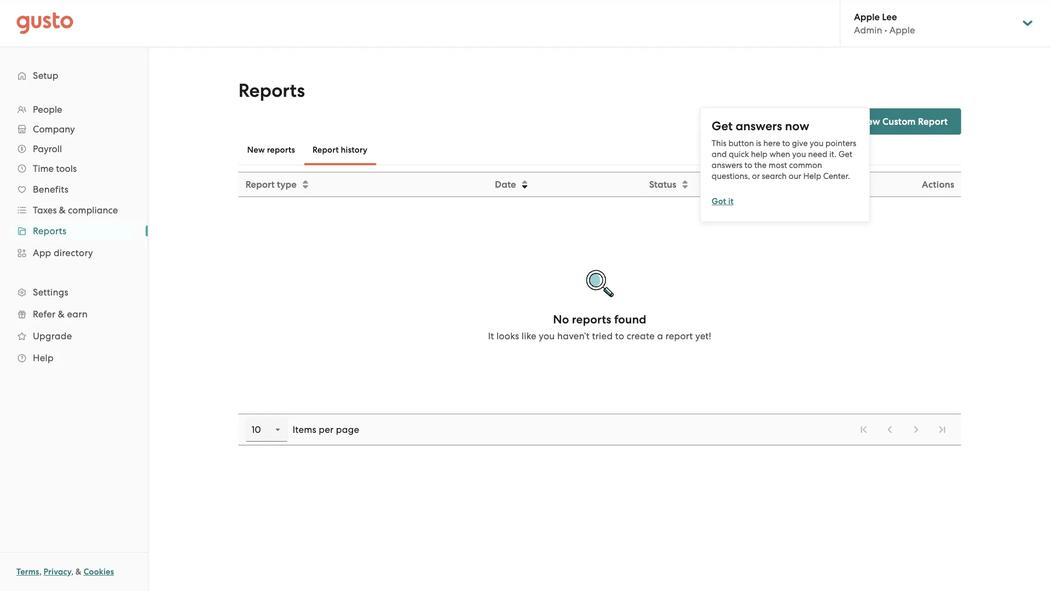 Task type: locate. For each thing, give the bounding box(es) containing it.
0 vertical spatial list
[[0, 100, 148, 369]]

taxes & compliance button
[[11, 201, 137, 220]]

you down give
[[793, 149, 807, 159]]

report inside button
[[313, 145, 339, 155]]

help
[[751, 149, 768, 159]]

,
[[39, 568, 42, 577], [71, 568, 74, 577]]

it
[[729, 197, 734, 206]]

new left custom
[[861, 116, 881, 127]]

help
[[804, 171, 822, 181], [33, 353, 54, 364]]

list containing people
[[0, 100, 148, 369]]

actions
[[923, 179, 955, 190]]

found
[[615, 313, 647, 327]]

report
[[919, 116, 949, 127], [313, 145, 339, 155], [246, 179, 275, 190]]

reports link
[[11, 221, 137, 241]]

2 vertical spatial you
[[539, 331, 555, 342]]

0 horizontal spatial help
[[33, 353, 54, 364]]

setup
[[33, 70, 58, 81]]

& left cookies button
[[76, 568, 82, 577]]

benefits link
[[11, 180, 137, 199]]

0 horizontal spatial report
[[246, 179, 275, 190]]

terms , privacy , & cookies
[[16, 568, 114, 577]]

settings
[[33, 287, 68, 298]]

here
[[764, 138, 781, 148]]

reports inside no reports found it looks like you haven't tried to create a report yet!
[[572, 313, 612, 327]]

cookies
[[84, 568, 114, 577]]

our
[[789, 171, 802, 181]]

, left privacy link
[[39, 568, 42, 577]]

get down the pointers
[[839, 149, 853, 159]]

need
[[809, 149, 828, 159]]

list for report history table element
[[852, 418, 955, 442]]

help inside 'help' link
[[33, 353, 54, 364]]

reports for new
[[267, 145, 295, 155]]

you inside no reports found it looks like you haven't tried to create a report yet!
[[539, 331, 555, 342]]

1 horizontal spatial reports
[[239, 80, 305, 102]]

1 horizontal spatial apple
[[890, 25, 916, 35]]

& for compliance
[[59, 205, 66, 216]]

cookies button
[[84, 566, 114, 579]]

1 horizontal spatial new
[[861, 116, 881, 127]]

new up report type at the left of page
[[247, 145, 265, 155]]

reports up tried
[[572, 313, 612, 327]]

quick
[[729, 149, 749, 159]]

get
[[712, 119, 733, 133], [839, 149, 853, 159]]

most
[[769, 160, 788, 170]]

1 horizontal spatial list
[[852, 418, 955, 442]]

2 vertical spatial to
[[616, 331, 625, 342]]

list
[[0, 100, 148, 369], [852, 418, 955, 442]]

app
[[33, 248, 51, 259]]

help down common
[[804, 171, 822, 181]]

get up this
[[712, 119, 733, 133]]

0 horizontal spatial get
[[712, 119, 733, 133]]

0 vertical spatial new
[[861, 116, 881, 127]]

0 horizontal spatial apple
[[855, 11, 880, 22]]

1 vertical spatial list
[[852, 418, 955, 442]]

history
[[341, 145, 368, 155]]

to right tried
[[616, 331, 625, 342]]

reports inside list
[[33, 226, 67, 237]]

report right custom
[[919, 116, 949, 127]]

new inside button
[[247, 145, 265, 155]]

& inside 'refer & earn' link
[[58, 309, 65, 320]]

page
[[336, 425, 360, 436]]

answers up questions, at the right top
[[712, 160, 743, 170]]

0 vertical spatial answers
[[736, 119, 783, 133]]

1 horizontal spatial help
[[804, 171, 822, 181]]

reports up 'type'
[[267, 145, 295, 155]]

0 horizontal spatial new
[[247, 145, 265, 155]]

& right taxes at top left
[[59, 205, 66, 216]]

looks
[[497, 331, 520, 342]]

status
[[650, 179, 677, 190]]

reports inside button
[[267, 145, 295, 155]]

report inside "button"
[[246, 179, 275, 190]]

button
[[729, 138, 754, 148]]

0 horizontal spatial list
[[0, 100, 148, 369]]

0 horizontal spatial to
[[616, 331, 625, 342]]

terms
[[16, 568, 39, 577]]

help link
[[11, 348, 137, 368]]

report type
[[246, 179, 297, 190]]

1 horizontal spatial ,
[[71, 568, 74, 577]]

haven't
[[558, 331, 590, 342]]

privacy
[[44, 568, 71, 577]]

to
[[783, 138, 791, 148], [745, 160, 753, 170], [616, 331, 625, 342]]

report
[[666, 331, 693, 342]]

2 horizontal spatial to
[[783, 138, 791, 148]]

apple right • in the right top of the page
[[890, 25, 916, 35]]

apple
[[855, 11, 880, 22], [890, 25, 916, 35]]

list for the gusto navigation element
[[0, 100, 148, 369]]

0 horizontal spatial you
[[539, 331, 555, 342]]

1 vertical spatial help
[[33, 353, 54, 364]]

1 horizontal spatial get
[[839, 149, 853, 159]]

2 horizontal spatial you
[[810, 138, 824, 148]]

pointers
[[826, 138, 857, 148]]

people
[[33, 104, 62, 115]]

1 vertical spatial apple
[[890, 25, 916, 35]]

is
[[756, 138, 762, 148]]

apple lee admin • apple
[[855, 11, 916, 35]]

list inside report history table element
[[852, 418, 955, 442]]

1 vertical spatial &
[[58, 309, 65, 320]]

0 horizontal spatial reports
[[33, 226, 67, 237]]

to left the
[[745, 160, 753, 170]]

1 vertical spatial you
[[793, 149, 807, 159]]

report history
[[313, 145, 368, 155]]

report for history
[[313, 145, 339, 155]]

search
[[762, 171, 787, 181]]

reports for no
[[572, 313, 612, 327]]

0 vertical spatial to
[[783, 138, 791, 148]]

1 horizontal spatial you
[[793, 149, 807, 159]]

and
[[712, 149, 727, 159]]

1 horizontal spatial report
[[313, 145, 339, 155]]

people button
[[11, 100, 137, 119]]

report history table element
[[239, 414, 962, 446]]

1 horizontal spatial reports
[[572, 313, 612, 327]]

0 vertical spatial report
[[919, 116, 949, 127]]

1 vertical spatial reports
[[572, 313, 612, 327]]

apple up admin
[[855, 11, 880, 22]]

1 vertical spatial new
[[247, 145, 265, 155]]

0 vertical spatial &
[[59, 205, 66, 216]]

report left 'type'
[[246, 179, 275, 190]]

2 vertical spatial report
[[246, 179, 275, 190]]

payroll
[[33, 144, 62, 154]]

0 vertical spatial you
[[810, 138, 824, 148]]

1 vertical spatial report
[[313, 145, 339, 155]]

got it
[[712, 197, 734, 206]]

per
[[319, 425, 334, 436]]

2 horizontal spatial report
[[919, 116, 949, 127]]

items per page
[[293, 425, 360, 436]]

& inside taxes & compliance dropdown button
[[59, 205, 66, 216]]

report left history
[[313, 145, 339, 155]]

& left earn
[[58, 309, 65, 320]]

you right like
[[539, 331, 555, 342]]

0 vertical spatial help
[[804, 171, 822, 181]]

1 vertical spatial to
[[745, 160, 753, 170]]

answers up is
[[736, 119, 783, 133]]

1 vertical spatial reports
[[33, 226, 67, 237]]

help down upgrade
[[33, 353, 54, 364]]

no
[[553, 313, 569, 327]]

0 vertical spatial reports
[[267, 145, 295, 155]]

to up the when
[[783, 138, 791, 148]]

report history button
[[304, 137, 376, 163]]

0 horizontal spatial reports
[[267, 145, 295, 155]]

new
[[861, 116, 881, 127], [247, 145, 265, 155]]

, left cookies
[[71, 568, 74, 577]]

you up need
[[810, 138, 824, 148]]

0 vertical spatial get
[[712, 119, 733, 133]]

0 horizontal spatial ,
[[39, 568, 42, 577]]

new reports button
[[239, 137, 304, 163]]

payroll button
[[11, 139, 137, 159]]

reports
[[239, 80, 305, 102], [33, 226, 67, 237]]

give
[[793, 138, 808, 148]]

settings link
[[11, 283, 137, 302]]



Task type: vqa. For each thing, say whether or not it's contained in the screenshot.
Help
yes



Task type: describe. For each thing, give the bounding box(es) containing it.
2 , from the left
[[71, 568, 74, 577]]

new custom report
[[861, 116, 949, 127]]

time tools
[[33, 163, 77, 174]]

time tools button
[[11, 159, 137, 179]]

1 vertical spatial get
[[839, 149, 853, 159]]

like
[[522, 331, 537, 342]]

reports tab list
[[239, 135, 962, 165]]

get answers now this button is here to give you pointers and quick help when you need it. get answers to the most common questions, or search our help center.
[[712, 119, 857, 181]]

the
[[755, 160, 767, 170]]

date button
[[489, 173, 642, 196]]

report for type
[[246, 179, 275, 190]]

admin
[[855, 25, 883, 35]]

new reports
[[247, 145, 295, 155]]

or
[[753, 171, 760, 181]]

when
[[770, 149, 791, 159]]

privacy link
[[44, 568, 71, 577]]

to inside no reports found it looks like you haven't tried to create a report yet!
[[616, 331, 625, 342]]

lee
[[883, 11, 898, 22]]

directory
[[54, 248, 93, 259]]

got
[[712, 197, 727, 206]]

•
[[885, 25, 888, 35]]

compliance
[[68, 205, 118, 216]]

& for earn
[[58, 309, 65, 320]]

app directory
[[33, 248, 93, 259]]

time
[[33, 163, 54, 174]]

app directory link
[[11, 243, 137, 263]]

a
[[658, 331, 664, 342]]

faqs
[[799, 116, 821, 127]]

type
[[277, 179, 297, 190]]

this
[[712, 138, 727, 148]]

earn
[[67, 309, 88, 320]]

faqs button
[[786, 115, 821, 128]]

company
[[33, 124, 75, 135]]

benefits
[[33, 184, 69, 195]]

it.
[[830, 149, 837, 159]]

0 vertical spatial reports
[[239, 80, 305, 102]]

setup link
[[11, 66, 137, 85]]

company button
[[11, 119, 137, 139]]

upgrade
[[33, 331, 72, 342]]

taxes
[[33, 205, 57, 216]]

0 vertical spatial apple
[[855, 11, 880, 22]]

home image
[[16, 12, 73, 34]]

tried
[[592, 331, 613, 342]]

tools
[[56, 163, 77, 174]]

new for new custom report
[[861, 116, 881, 127]]

help inside get answers now this button is here to give you pointers and quick help when you need it. get answers to the most common questions, or search our help center.
[[804, 171, 822, 181]]

upgrade link
[[11, 327, 137, 346]]

report history tab panel
[[239, 172, 962, 446]]

1 vertical spatial answers
[[712, 160, 743, 170]]

terms link
[[16, 568, 39, 577]]

status button
[[643, 173, 816, 196]]

items
[[293, 425, 317, 436]]

new custom report link
[[834, 108, 962, 135]]

report type button
[[239, 173, 488, 196]]

create
[[627, 331, 655, 342]]

it
[[488, 331, 494, 342]]

1 , from the left
[[39, 568, 42, 577]]

date
[[495, 179, 516, 190]]

refer
[[33, 309, 56, 320]]

2 vertical spatial &
[[76, 568, 82, 577]]

now
[[786, 119, 810, 133]]

taxes & compliance
[[33, 205, 118, 216]]

gusto navigation element
[[0, 47, 148, 387]]

yet!
[[696, 331, 712, 342]]

no reports found it looks like you haven't tried to create a report yet!
[[488, 313, 712, 342]]

got it button
[[712, 195, 734, 208]]

common
[[790, 160, 823, 170]]

refer & earn link
[[11, 305, 137, 324]]

questions,
[[712, 171, 751, 181]]

custom
[[883, 116, 916, 127]]

center.
[[824, 171, 851, 181]]

new for new reports
[[247, 145, 265, 155]]

refer & earn
[[33, 309, 88, 320]]

1 horizontal spatial to
[[745, 160, 753, 170]]



